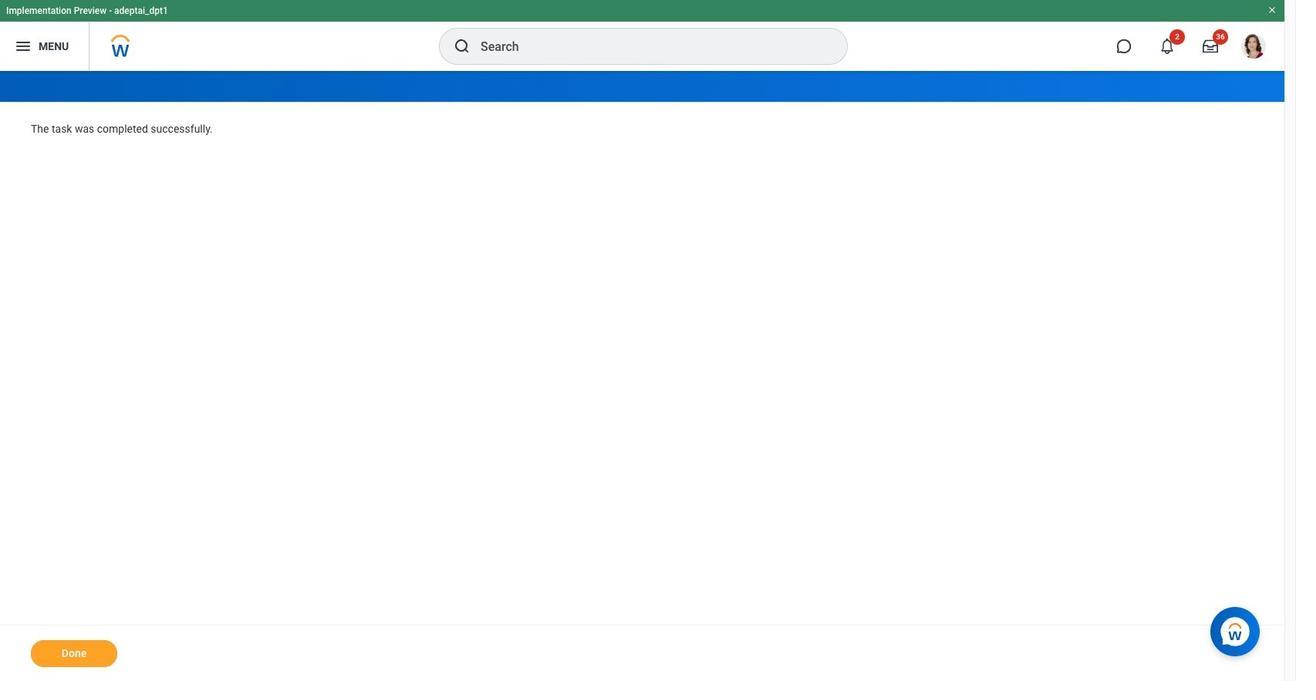 Task type: describe. For each thing, give the bounding box(es) containing it.
notifications large image
[[1160, 39, 1175, 54]]

justify image
[[14, 37, 32, 56]]

close environment banner image
[[1268, 5, 1277, 15]]

inbox large image
[[1203, 39, 1219, 54]]

profile logan mcneil image
[[1242, 34, 1266, 62]]



Task type: vqa. For each thing, say whether or not it's contained in the screenshot.
Profile Logan McNeil image
yes



Task type: locate. For each thing, give the bounding box(es) containing it.
Search Workday  search field
[[481, 29, 816, 63]]

main content
[[0, 71, 1285, 681]]

search image
[[453, 37, 472, 56]]

banner
[[0, 0, 1285, 71]]



